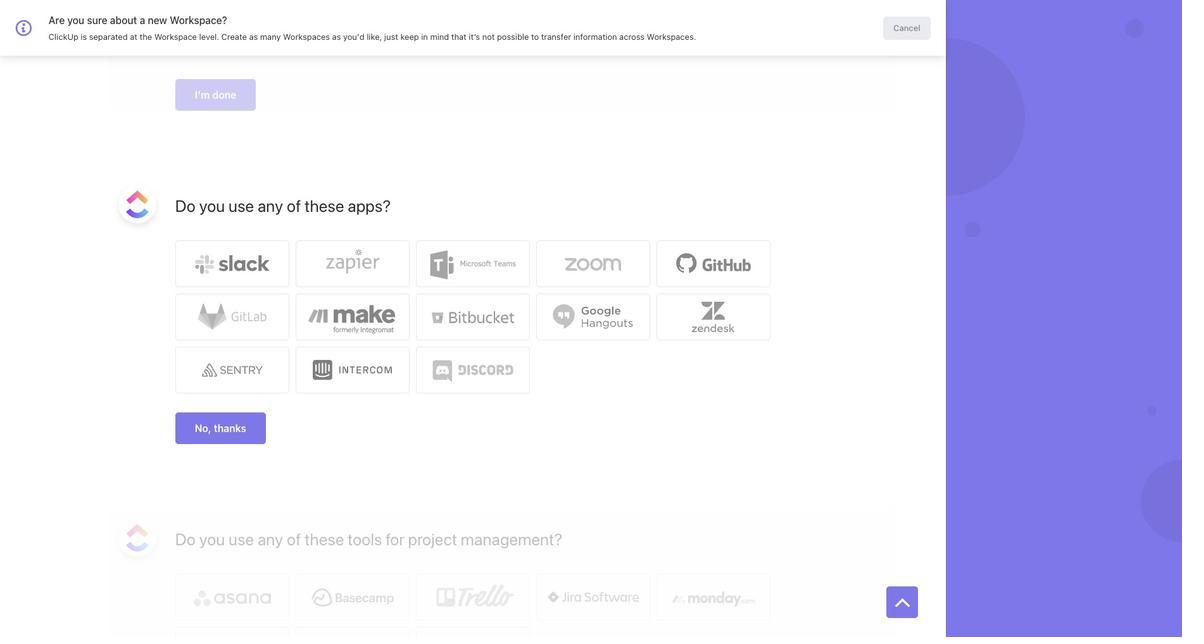 Task type: locate. For each thing, give the bounding box(es) containing it.
transfer
[[541, 32, 571, 42]]

you
[[67, 15, 84, 26], [199, 196, 225, 215], [199, 530, 225, 549]]

clickup logo image for do you use any of these tools for project management?
[[126, 524, 149, 552]]

1 horizontal spatial as
[[332, 32, 341, 42]]

1 do from the top
[[175, 196, 196, 215]]

1 vertical spatial any
[[258, 530, 283, 549]]

do for do you use any of these tools for project management?
[[175, 530, 196, 549]]

2 of from the top
[[287, 530, 301, 549]]

0 vertical spatial clickup logo image
[[126, 191, 149, 219]]

2 these from the top
[[305, 530, 344, 549]]

that
[[452, 32, 467, 42]]

as left many
[[249, 32, 258, 42]]

these
[[305, 196, 344, 215], [305, 530, 344, 549]]

mind
[[430, 32, 449, 42]]

information
[[574, 32, 617, 42]]

do you use any of these apps?
[[175, 196, 391, 215]]

use
[[229, 196, 254, 215], [229, 530, 254, 549]]

0 vertical spatial do
[[175, 196, 196, 215]]

these left tools
[[305, 530, 344, 549]]

clickup logo image
[[126, 191, 149, 219], [126, 524, 149, 552]]

workspaces.
[[647, 32, 696, 42]]

1 any from the top
[[258, 196, 283, 215]]

1 vertical spatial of
[[287, 530, 301, 549]]

i'm done
[[195, 89, 237, 101]]

any
[[258, 196, 283, 215], [258, 530, 283, 549]]

you for are you sure about a new workspace? clickup is separated at the workspace level. create as many workspaces as you'd like, just keep in mind that it's not possible to transfer information across workspaces.
[[67, 15, 84, 26]]

sure
[[87, 15, 107, 26]]

clickup logo image for do you use any of these apps?
[[126, 191, 149, 219]]

just
[[384, 32, 398, 42]]

2 any from the top
[[258, 530, 283, 549]]

1 vertical spatial use
[[229, 530, 254, 549]]

1 use from the top
[[229, 196, 254, 215]]

these for apps?
[[305, 196, 344, 215]]

2 do from the top
[[175, 530, 196, 549]]

project
[[408, 530, 457, 549]]

0 vertical spatial you
[[67, 15, 84, 26]]

these left apps?
[[305, 196, 344, 215]]

as left you'd
[[332, 32, 341, 42]]

about
[[110, 15, 137, 26]]

of for apps?
[[287, 196, 301, 215]]

as
[[249, 32, 258, 42], [332, 32, 341, 42]]

for
[[386, 530, 405, 549]]

2 clickup logo image from the top
[[126, 524, 149, 552]]

2 use from the top
[[229, 530, 254, 549]]

1 of from the top
[[287, 196, 301, 215]]

0 vertical spatial any
[[258, 196, 283, 215]]

you inside are you sure about a new workspace? clickup is separated at the workspace level. create as many workspaces as you'd like, just keep in mind that it's not possible to transfer information across workspaces.
[[67, 15, 84, 26]]

0 horizontal spatial as
[[249, 32, 258, 42]]

1 vertical spatial clickup logo image
[[126, 524, 149, 552]]

1 vertical spatial do
[[175, 530, 196, 549]]

1 vertical spatial these
[[305, 530, 344, 549]]

of
[[287, 196, 301, 215], [287, 530, 301, 549]]

2 vertical spatial you
[[199, 530, 225, 549]]

do
[[175, 196, 196, 215], [175, 530, 196, 549]]

across
[[620, 32, 645, 42]]

not
[[482, 32, 495, 42]]

these for tools
[[305, 530, 344, 549]]

cancel
[[902, 11, 932, 23], [894, 22, 921, 33]]

0 vertical spatial of
[[287, 196, 301, 215]]

level.
[[199, 32, 219, 42]]

0 vertical spatial these
[[305, 196, 344, 215]]

1 clickup logo image from the top
[[126, 191, 149, 219]]

workspace?
[[170, 15, 227, 26]]

0 vertical spatial use
[[229, 196, 254, 215]]

1 vertical spatial you
[[199, 196, 225, 215]]

1 these from the top
[[305, 196, 344, 215]]

no,
[[195, 423, 211, 435]]

new
[[148, 15, 167, 26]]

in
[[421, 32, 428, 42]]

workspace
[[154, 32, 197, 42]]



Task type: vqa. For each thing, say whether or not it's contained in the screenshot.
the Whiteboards
no



Task type: describe. For each thing, give the bounding box(es) containing it.
apps?
[[348, 196, 391, 215]]

clickup
[[49, 32, 78, 42]]

many
[[260, 32, 281, 42]]

done
[[212, 89, 237, 101]]

management?
[[461, 530, 563, 549]]

i'm done button
[[175, 79, 256, 111]]

any for tools
[[258, 530, 283, 549]]

you for do you use any of these tools for project management?
[[199, 530, 225, 549]]

of for tools
[[287, 530, 301, 549]]

no, thanks button
[[175, 413, 266, 445]]

to
[[531, 32, 539, 42]]

thanks
[[214, 423, 246, 435]]

the
[[140, 32, 152, 42]]

2 as from the left
[[332, 32, 341, 42]]

at
[[130, 32, 137, 42]]

separated
[[89, 32, 128, 42]]

keep
[[401, 32, 419, 42]]

workspaces
[[283, 32, 330, 42]]

Enter email addresses (or paste multiple) text field
[[175, 0, 887, 31]]

you for do you use any of these apps?
[[199, 196, 225, 215]]

any for apps?
[[258, 196, 283, 215]]

are you sure about a new workspace? clickup is separated at the workspace level. create as many workspaces as you'd like, just keep in mind that it's not possible to transfer information across workspaces.
[[49, 15, 696, 42]]

it's
[[469, 32, 480, 42]]

use for do you use any of these tools for project management?
[[229, 530, 254, 549]]

is
[[81, 32, 87, 42]]

a
[[140, 15, 145, 26]]

i'm
[[195, 89, 210, 101]]

possible
[[497, 32, 529, 42]]

do you use any of these tools for project management?
[[175, 530, 563, 549]]

create
[[221, 32, 247, 42]]

like,
[[367, 32, 382, 42]]

no, thanks
[[195, 423, 246, 435]]

do for do you use any of these apps?
[[175, 196, 196, 215]]

use for do you use any of these apps?
[[229, 196, 254, 215]]

are
[[49, 15, 65, 26]]

you'd
[[343, 32, 365, 42]]

tools
[[348, 530, 382, 549]]

1 as from the left
[[249, 32, 258, 42]]



